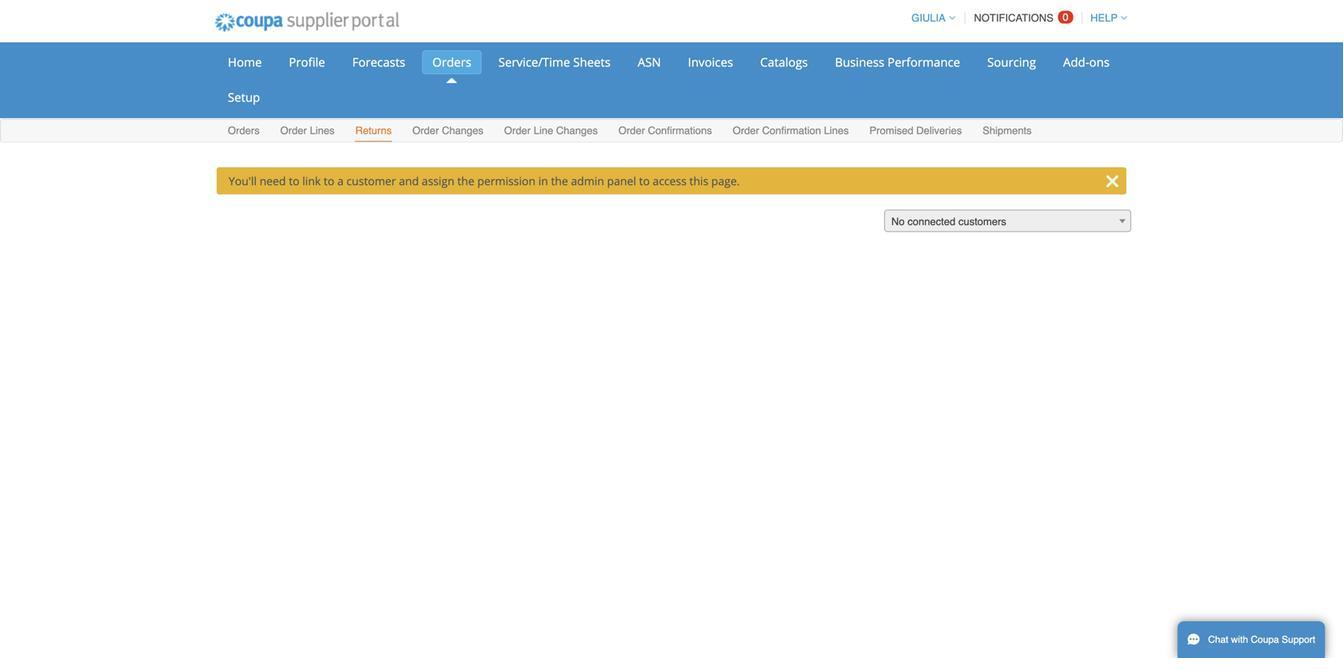Task type: describe. For each thing, give the bounding box(es) containing it.
giulia link
[[904, 12, 955, 24]]

this
[[690, 174, 709, 189]]

invoices link
[[678, 50, 744, 74]]

order line changes link
[[503, 121, 599, 142]]

notifications 0
[[974, 11, 1069, 24]]

asn link
[[627, 50, 671, 74]]

link
[[302, 174, 321, 189]]

order changes link
[[412, 121, 484, 142]]

ons
[[1089, 54, 1110, 70]]

1 horizontal spatial orders
[[433, 54, 471, 70]]

forecasts
[[352, 54, 405, 70]]

order for order confirmation lines
[[733, 125, 759, 137]]

need
[[260, 174, 286, 189]]

order lines link
[[280, 121, 335, 142]]

setup link
[[217, 86, 271, 110]]

catalogs link
[[750, 50, 818, 74]]

support
[[1282, 635, 1316, 646]]

order confirmations
[[619, 125, 712, 137]]

home
[[228, 54, 262, 70]]

you'll need to link to a customer and assign the permission in the admin panel to access this page.
[[229, 174, 740, 189]]

chat
[[1208, 635, 1229, 646]]

coupa
[[1251, 635, 1279, 646]]

deliveries
[[916, 125, 962, 137]]

2 lines from the left
[[824, 125, 849, 137]]

business performance
[[835, 54, 960, 70]]

shipments
[[983, 125, 1032, 137]]

panel
[[607, 174, 636, 189]]

permission
[[477, 174, 536, 189]]

0 horizontal spatial orders link
[[227, 121, 260, 142]]

order changes
[[412, 125, 484, 137]]

returns
[[355, 125, 392, 137]]

and
[[399, 174, 419, 189]]

add-
[[1063, 54, 1089, 70]]

confirmations
[[648, 125, 712, 137]]

you'll
[[229, 174, 257, 189]]

customers
[[959, 216, 1007, 228]]

connected
[[908, 216, 956, 228]]

profile link
[[279, 50, 336, 74]]

in
[[538, 174, 548, 189]]

3 to from the left
[[639, 174, 650, 189]]

invoices
[[688, 54, 733, 70]]

no connected customers
[[892, 216, 1007, 228]]

chat with coupa support button
[[1178, 622, 1325, 659]]

access
[[653, 174, 687, 189]]

sourcing
[[987, 54, 1036, 70]]

help link
[[1083, 12, 1127, 24]]

1 lines from the left
[[310, 125, 335, 137]]

performance
[[888, 54, 960, 70]]

No connected customers text field
[[885, 211, 1131, 233]]

no
[[892, 216, 905, 228]]

a
[[337, 174, 344, 189]]

asn
[[638, 54, 661, 70]]

line
[[534, 125, 553, 137]]



Task type: vqa. For each thing, say whether or not it's contained in the screenshot.
2nd Validation from the top
no



Task type: locate. For each thing, give the bounding box(es) containing it.
order left confirmations
[[619, 125, 645, 137]]

returns link
[[355, 121, 393, 142]]

0 horizontal spatial changes
[[442, 125, 484, 137]]

catalogs
[[760, 54, 808, 70]]

1 changes from the left
[[442, 125, 484, 137]]

forecasts link
[[342, 50, 416, 74]]

to
[[289, 174, 300, 189], [324, 174, 334, 189], [639, 174, 650, 189]]

orders link up order changes
[[422, 50, 482, 74]]

1 horizontal spatial changes
[[556, 125, 598, 137]]

promised deliveries link
[[869, 121, 963, 142]]

orders link down 'setup' link on the top left of the page
[[227, 121, 260, 142]]

with
[[1231, 635, 1248, 646]]

business performance link
[[825, 50, 971, 74]]

sheets
[[573, 54, 611, 70]]

the right assign
[[457, 174, 475, 189]]

lines
[[310, 125, 335, 137], [824, 125, 849, 137]]

add-ons link
[[1053, 50, 1120, 74]]

order lines
[[280, 125, 335, 137]]

order confirmations link
[[618, 121, 713, 142]]

order for order lines
[[280, 125, 307, 137]]

order confirmation lines
[[733, 125, 849, 137]]

1 the from the left
[[457, 174, 475, 189]]

0 horizontal spatial to
[[289, 174, 300, 189]]

changes right line
[[556, 125, 598, 137]]

1 horizontal spatial the
[[551, 174, 568, 189]]

order
[[280, 125, 307, 137], [412, 125, 439, 137], [504, 125, 531, 137], [619, 125, 645, 137], [733, 125, 759, 137]]

navigation
[[904, 2, 1127, 34]]

No connected customers field
[[884, 210, 1131, 233]]

orders down 'setup' link on the top left of the page
[[228, 125, 260, 137]]

order up assign
[[412, 125, 439, 137]]

1 vertical spatial orders link
[[227, 121, 260, 142]]

4 order from the left
[[619, 125, 645, 137]]

order left line
[[504, 125, 531, 137]]

1 horizontal spatial orders link
[[422, 50, 482, 74]]

confirmation
[[762, 125, 821, 137]]

2 the from the left
[[551, 174, 568, 189]]

order confirmation lines link
[[732, 121, 850, 142]]

orders link
[[422, 50, 482, 74], [227, 121, 260, 142]]

2 horizontal spatial to
[[639, 174, 650, 189]]

order for order line changes
[[504, 125, 531, 137]]

service/time sheets
[[499, 54, 611, 70]]

changes inside order line changes link
[[556, 125, 598, 137]]

2 changes from the left
[[556, 125, 598, 137]]

order line changes
[[504, 125, 598, 137]]

2 to from the left
[[324, 174, 334, 189]]

service/time
[[499, 54, 570, 70]]

lines right confirmation
[[824, 125, 849, 137]]

1 horizontal spatial to
[[324, 174, 334, 189]]

page.
[[711, 174, 740, 189]]

the right the in
[[551, 174, 568, 189]]

notifications
[[974, 12, 1054, 24]]

order left confirmation
[[733, 125, 759, 137]]

3 order from the left
[[504, 125, 531, 137]]

to right panel
[[639, 174, 650, 189]]

home link
[[217, 50, 272, 74]]

promised
[[870, 125, 914, 137]]

coupa supplier portal image
[[204, 2, 410, 42]]

0
[[1063, 11, 1069, 23]]

promised deliveries
[[870, 125, 962, 137]]

2 order from the left
[[412, 125, 439, 137]]

sourcing link
[[977, 50, 1047, 74]]

1 vertical spatial orders
[[228, 125, 260, 137]]

1 order from the left
[[280, 125, 307, 137]]

order up link
[[280, 125, 307, 137]]

admin
[[571, 174, 604, 189]]

order for order confirmations
[[619, 125, 645, 137]]

1 horizontal spatial lines
[[824, 125, 849, 137]]

changes inside order changes link
[[442, 125, 484, 137]]

setup
[[228, 89, 260, 106]]

0 vertical spatial orders
[[433, 54, 471, 70]]

0 horizontal spatial orders
[[228, 125, 260, 137]]

chat with coupa support
[[1208, 635, 1316, 646]]

orders
[[433, 54, 471, 70], [228, 125, 260, 137]]

navigation containing notifications 0
[[904, 2, 1127, 34]]

assign
[[422, 174, 455, 189]]

5 order from the left
[[733, 125, 759, 137]]

the
[[457, 174, 475, 189], [551, 174, 568, 189]]

0 vertical spatial orders link
[[422, 50, 482, 74]]

service/time sheets link
[[488, 50, 621, 74]]

lines left returns
[[310, 125, 335, 137]]

changes
[[442, 125, 484, 137], [556, 125, 598, 137]]

0 horizontal spatial the
[[457, 174, 475, 189]]

0 horizontal spatial lines
[[310, 125, 335, 137]]

add-ons
[[1063, 54, 1110, 70]]

customer
[[347, 174, 396, 189]]

shipments link
[[982, 121, 1033, 142]]

business
[[835, 54, 885, 70]]

profile
[[289, 54, 325, 70]]

orders up order changes
[[433, 54, 471, 70]]

help
[[1091, 12, 1118, 24]]

to left "a"
[[324, 174, 334, 189]]

to left link
[[289, 174, 300, 189]]

changes up the you'll need to link to a customer and assign the permission in the admin panel to access this page.
[[442, 125, 484, 137]]

giulia
[[912, 12, 946, 24]]

1 to from the left
[[289, 174, 300, 189]]

order for order changes
[[412, 125, 439, 137]]



